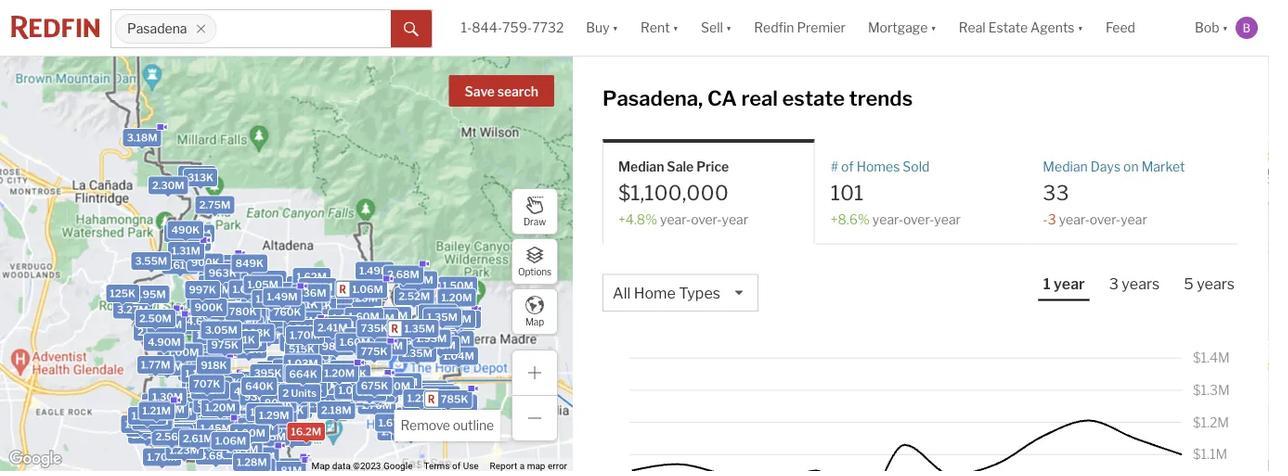 Task type: describe. For each thing, give the bounding box(es) containing it.
1 horizontal spatial 3 units
[[261, 365, 295, 377]]

1 horizontal spatial 3.68m
[[441, 398, 474, 410]]

1 horizontal spatial 675k
[[361, 380, 389, 392]]

1 vertical spatial 4
[[271, 401, 278, 413]]

redfin
[[755, 20, 795, 36]]

map button
[[512, 289, 558, 335]]

mortgage ▾ button
[[868, 0, 937, 56]]

925k down the "1.14m"
[[417, 341, 444, 353]]

753k
[[278, 405, 306, 417]]

0 horizontal spatial 2.55m
[[188, 365, 220, 377]]

agents
[[1031, 20, 1075, 36]]

785k
[[441, 394, 468, 406]]

0 vertical spatial 910k
[[197, 313, 223, 325]]

home
[[634, 285, 676, 303]]

7732
[[532, 20, 564, 36]]

1.68m
[[281, 289, 312, 301]]

1.06m down 945k
[[215, 436, 246, 448]]

1.20m down 1.83m
[[130, 423, 161, 435]]

on
[[1124, 159, 1139, 175]]

1 horizontal spatial 980k
[[322, 341, 350, 353]]

market
[[1142, 159, 1186, 175]]

915k
[[205, 290, 232, 302]]

1.20m up the 2.25m
[[182, 366, 213, 379]]

options button
[[512, 239, 558, 285]]

0 vertical spatial 900k
[[191, 257, 220, 269]]

1.34m
[[318, 307, 348, 320]]

3 years
[[1110, 276, 1160, 294]]

960k
[[240, 457, 268, 469]]

845k
[[218, 286, 246, 298]]

1 horizontal spatial 865k
[[305, 357, 333, 369]]

1 horizontal spatial 1.47m
[[426, 390, 456, 402]]

0 horizontal spatial 1.49m
[[267, 291, 298, 303]]

1.15m down 1.13m
[[252, 323, 281, 336]]

over- inside median days on market 33 -3 year-over-year
[[1090, 212, 1121, 228]]

490k
[[171, 225, 200, 237]]

1 horizontal spatial 2.50m
[[197, 381, 229, 393]]

983k
[[213, 268, 241, 280]]

map
[[526, 317, 544, 328]]

0 vertical spatial 938k
[[288, 345, 316, 357]]

2.08m
[[136, 416, 169, 428]]

9
[[243, 374, 250, 386]]

median sale price $1,100,000 +4.8% year-over-year
[[619, 159, 749, 228]]

1 horizontal spatial 800k
[[444, 316, 473, 328]]

1.06m up 1.85m
[[352, 284, 383, 296]]

median for 33
[[1043, 159, 1088, 175]]

1 vertical spatial 1.53m
[[186, 375, 216, 387]]

1.74m
[[146, 397, 176, 409]]

1.06m down the 2.08m
[[132, 430, 163, 442]]

1.60m down 1.24m
[[404, 326, 435, 338]]

1.15m down "811k"
[[290, 315, 319, 327]]

1 horizontal spatial 640k
[[353, 391, 381, 404]]

790k
[[295, 335, 323, 347]]

0 horizontal spatial 2.18m
[[321, 405, 352, 417]]

0 horizontal spatial 800k
[[255, 330, 283, 342]]

1.35m down 1.63m
[[404, 323, 435, 335]]

2.41m
[[318, 322, 348, 334]]

1.20m right 610k
[[381, 381, 411, 393]]

1.15m down the "1.14m"
[[400, 340, 429, 352]]

sale
[[667, 159, 694, 175]]

▾ for rent ▾
[[673, 20, 679, 36]]

1 vertical spatial 938k
[[244, 392, 272, 404]]

925k down 1.13m
[[253, 324, 281, 336]]

rent ▾
[[641, 20, 679, 36]]

1.60m up the 2.88m
[[281, 280, 312, 292]]

2.51m
[[276, 386, 306, 398]]

704k
[[339, 368, 367, 380]]

median days on market 33 -3 year-over-year
[[1043, 159, 1186, 228]]

year- inside # of homes sold 101 +8.6% year-over-year
[[873, 212, 904, 228]]

3 years button
[[1105, 275, 1165, 300]]

1.60m down 895k
[[407, 397, 438, 409]]

1.60m down the 1.74m
[[139, 412, 170, 424]]

1.14m
[[392, 326, 421, 338]]

0 vertical spatial 1.49m
[[360, 265, 390, 277]]

1 vertical spatial 1.21m
[[142, 405, 171, 417]]

1.09m
[[338, 385, 370, 397]]

rent
[[641, 20, 670, 36]]

1 vertical spatial 900k
[[195, 302, 223, 314]]

949k
[[196, 356, 224, 368]]

1 horizontal spatial 1.32m
[[398, 336, 428, 348]]

1 vertical spatial 3.68m
[[200, 451, 232, 463]]

1 horizontal spatial 1.01m
[[263, 286, 292, 298]]

0 vertical spatial 1.39m
[[291, 280, 321, 292]]

1 horizontal spatial 2.55m
[[261, 414, 293, 426]]

pasadena, ca real estate trends
[[603, 86, 913, 111]]

925k down the 1.25m
[[280, 314, 307, 326]]

5 years
[[1185, 276, 1235, 294]]

610k
[[353, 380, 380, 392]]

1.83m
[[143, 404, 174, 416]]

options
[[518, 267, 552, 278]]

888k
[[216, 379, 245, 391]]

0 vertical spatial 3.18m
[[127, 132, 158, 144]]

1.04m down 710k at left bottom
[[200, 284, 231, 296]]

748k
[[143, 417, 170, 429]]

788k
[[250, 399, 278, 411]]

of
[[842, 159, 854, 175]]

0 vertical spatial 1.95m
[[135, 289, 166, 301]]

price
[[697, 159, 729, 175]]

2.20m
[[245, 294, 277, 306]]

0 vertical spatial 990k
[[268, 291, 296, 303]]

1 vertical spatial 4.50m
[[159, 425, 192, 437]]

sold
[[903, 159, 930, 175]]

sell
[[701, 20, 723, 36]]

feed button
[[1095, 0, 1184, 56]]

805k
[[264, 398, 293, 410]]

1 vertical spatial 4 units
[[271, 401, 306, 413]]

buy
[[586, 20, 610, 36]]

3.20m
[[160, 406, 193, 419]]

0 horizontal spatial 865k
[[235, 344, 263, 356]]

412k
[[299, 348, 325, 361]]

1.35m down the "1.14m"
[[402, 348, 433, 360]]

3.03m
[[242, 421, 274, 433]]

1 horizontal spatial 1.37m
[[404, 275, 434, 287]]

1.67m
[[379, 418, 409, 430]]

draw button
[[512, 189, 558, 235]]

+4.8%
[[619, 212, 658, 228]]

0 horizontal spatial 1.55m
[[248, 319, 278, 331]]

420k
[[234, 386, 262, 398]]

0 vertical spatial 4 units
[[265, 378, 300, 390]]

1 horizontal spatial 1.93m
[[416, 333, 447, 345]]

1 vertical spatial 2.75m
[[255, 431, 286, 443]]

750k
[[276, 405, 304, 417]]

1.26m
[[205, 402, 236, 414]]

1.61m
[[166, 259, 195, 272]]

3.10m
[[244, 451, 275, 463]]

# of homes sold 101 +8.6% year-over-year
[[831, 159, 961, 228]]

1.20m up 555k
[[442, 292, 472, 304]]

0 horizontal spatial 2.04m
[[226, 444, 259, 456]]

710k
[[203, 272, 229, 284]]

620k
[[295, 383, 323, 395]]

2.85m
[[186, 392, 218, 404]]

820k
[[239, 424, 267, 436]]

1 vertical spatial 1.77m
[[141, 359, 171, 371]]

map region
[[0, 0, 781, 472]]

1 vertical spatial 950k
[[357, 378, 385, 390]]

844-
[[472, 20, 503, 36]]

3.59m
[[180, 401, 213, 413]]

1.56m
[[446, 314, 477, 326]]

1 horizontal spatial 2.04m
[[341, 340, 374, 352]]

sell ▾
[[701, 20, 732, 36]]

0 horizontal spatial 1.38m
[[125, 419, 156, 431]]

0 horizontal spatial 1.32m
[[198, 341, 228, 353]]

mortgage
[[868, 20, 928, 36]]

2 vertical spatial 900k
[[237, 418, 266, 431]]

555k
[[444, 314, 472, 326]]

1.20m up 1.34m on the bottom of the page
[[347, 293, 378, 305]]

2.58m
[[142, 314, 174, 326]]

1 horizontal spatial 1.43m
[[232, 308, 262, 320]]

0 vertical spatial 1.77m
[[295, 314, 324, 326]]

bob ▾
[[1195, 20, 1229, 36]]

year inside # of homes sold 101 +8.6% year-over-year
[[935, 212, 961, 228]]

years for 5 years
[[1197, 276, 1235, 294]]

days
[[1091, 159, 1121, 175]]

bob
[[1195, 20, 1220, 36]]

1.02m
[[332, 368, 363, 380]]

1 horizontal spatial 1.53m
[[246, 313, 276, 325]]

916k
[[214, 377, 240, 389]]

rent ▾ button
[[630, 0, 690, 56]]

estate
[[989, 20, 1028, 36]]

1.20m up the 1.09m
[[324, 368, 355, 380]]

remove pasadena image
[[196, 23, 207, 34]]

1 vertical spatial 1.55m
[[387, 377, 418, 389]]



Task type: vqa. For each thing, say whether or not it's contained in the screenshot.
3 in Median Days on Market 33 -3 year-over-year
yes



Task type: locate. For each thing, give the bounding box(es) containing it.
0 vertical spatial 1.55m
[[248, 319, 278, 331]]

over- down $1,100,000
[[691, 212, 722, 228]]

1 year button
[[1039, 275, 1090, 302]]

925k up 750k
[[276, 391, 304, 404]]

median
[[619, 159, 665, 175], [1043, 159, 1088, 175]]

year- right +8.6%
[[873, 212, 904, 228]]

1.93m down 1.24m
[[416, 333, 447, 345]]

▾ for buy ▾
[[613, 20, 619, 36]]

1.55m right 903k
[[387, 377, 418, 389]]

2.55m down '625k'
[[261, 414, 293, 426]]

0 horizontal spatial 1.47m
[[289, 319, 319, 331]]

1.35m down 1.48m
[[427, 311, 458, 324]]

1.06m up 700k
[[323, 326, 354, 338]]

685k
[[204, 408, 233, 420]]

0 horizontal spatial 3.05m
[[170, 427, 203, 439]]

980k down 2.41m
[[322, 341, 350, 353]]

3 units up 4.20m
[[261, 365, 295, 377]]

938k
[[288, 345, 316, 357], [244, 392, 272, 404]]

997k
[[189, 284, 216, 296]]

849k
[[236, 258, 264, 270]]

0 vertical spatial 1.93m
[[416, 333, 447, 345]]

3.18m down 895k
[[400, 411, 431, 423]]

remove outline
[[401, 418, 494, 434]]

1.77m down 4.90m
[[141, 359, 171, 371]]

1.38m down 1.83m
[[125, 419, 156, 431]]

over- inside # of homes sold 101 +8.6% year-over-year
[[904, 212, 935, 228]]

year inside median days on market 33 -3 year-over-year
[[1121, 212, 1148, 228]]

year
[[722, 212, 749, 228], [935, 212, 961, 228], [1121, 212, 1148, 228], [1054, 276, 1086, 294]]

1.46m
[[333, 392, 363, 404]]

0 horizontal spatial 1.93m
[[195, 385, 226, 397]]

remove outline button
[[394, 411, 501, 442]]

975k
[[211, 340, 239, 352]]

1 median from the left
[[619, 159, 665, 175]]

800k down 1.13m
[[255, 330, 283, 342]]

2.55m
[[188, 365, 220, 377], [261, 414, 293, 426]]

0 horizontal spatial 4.50m
[[159, 425, 192, 437]]

3 up 1.78m
[[261, 365, 267, 377]]

1.20m up 685k
[[198, 395, 229, 407]]

0 vertical spatial 980k
[[322, 341, 350, 353]]

2 horizontal spatial 2.50m
[[244, 375, 277, 387]]

1 vertical spatial 1.93m
[[195, 385, 226, 397]]

1.15m up the 1.09m
[[334, 364, 363, 376]]

1 horizontal spatial 1.55m
[[387, 377, 418, 389]]

1-
[[461, 20, 472, 36]]

0 horizontal spatial 640k
[[245, 381, 274, 393]]

16.2m
[[291, 426, 321, 438]]

1.95m up 3.27m
[[135, 289, 166, 301]]

963k up 845k in the bottom of the page
[[209, 268, 237, 280]]

2.04m down 645k
[[226, 444, 259, 456]]

year- inside median sale price $1,100,000 +4.8% year-over-year
[[660, 212, 691, 228]]

1 horizontal spatial 775k
[[361, 346, 388, 358]]

median inside median sale price $1,100,000 +4.8% year-over-year
[[619, 159, 665, 175]]

4.62m
[[187, 316, 219, 328]]

2 ▾ from the left
[[673, 20, 679, 36]]

0 vertical spatial 1.21m
[[407, 393, 436, 405]]

buy ▾ button
[[575, 0, 630, 56]]

615k
[[357, 387, 383, 399]]

0 vertical spatial 3.05m
[[205, 325, 238, 337]]

2.55m up 707k
[[188, 365, 220, 377]]

2.18m down 1.24m
[[426, 340, 456, 352]]

1 vertical spatial 980k
[[277, 402, 305, 414]]

1.01m up '4.62m' on the bottom left
[[191, 294, 220, 307]]

3 units up 2.85m
[[192, 379, 226, 391]]

1.15m up remove outline button
[[423, 387, 452, 399]]

1 horizontal spatial 3.18m
[[400, 411, 431, 423]]

1.06m
[[352, 284, 383, 296], [256, 293, 287, 305], [323, 326, 354, 338], [132, 430, 163, 442], [215, 436, 246, 448]]

4.20m
[[264, 386, 297, 398]]

1 horizontal spatial 1.49m
[[360, 265, 390, 277]]

3 year- from the left
[[1060, 212, 1090, 228]]

1.24m
[[430, 312, 460, 324]]

2 horizontal spatial year-
[[1060, 212, 1090, 228]]

1.43m down 1.83m
[[134, 416, 165, 428]]

over- inside median sale price $1,100,000 +4.8% year-over-year
[[691, 212, 722, 228]]

▾ for bob ▾
[[1223, 20, 1229, 36]]

1.37m up 2.00m
[[333, 313, 363, 325]]

1.20m
[[180, 228, 211, 240], [442, 292, 472, 304], [347, 293, 378, 305], [182, 366, 213, 379], [324, 368, 355, 380], [381, 381, 411, 393], [198, 395, 229, 407], [205, 402, 236, 414], [130, 423, 161, 435]]

1 vertical spatial 1.49m
[[267, 291, 298, 303]]

1.48m
[[441, 289, 471, 302]]

2 over- from the left
[[904, 212, 935, 228]]

1 horizontal spatial 2.75m
[[255, 431, 286, 443]]

▾ right mortgage
[[931, 20, 937, 36]]

1.15m
[[178, 232, 207, 244], [443, 313, 472, 325], [290, 315, 319, 327], [252, 323, 281, 336], [400, 340, 429, 352], [334, 364, 363, 376], [423, 387, 452, 399]]

1 year- from the left
[[660, 212, 691, 228]]

sell ▾ button
[[701, 0, 732, 56]]

4.50m down 1.68m
[[273, 303, 306, 315]]

0 horizontal spatial 2.50m
[[139, 313, 172, 325]]

1 horizontal spatial 2.18m
[[426, 340, 456, 352]]

625k
[[258, 401, 286, 413]]

1.15m up 1.61m
[[178, 232, 207, 244]]

980k down 2.51m at the bottom of page
[[277, 402, 305, 414]]

4.50m down 3.20m
[[159, 425, 192, 437]]

2 median from the left
[[1043, 159, 1088, 175]]

years right 5
[[1197, 276, 1235, 294]]

1.04m up the "1.14m"
[[377, 310, 408, 322]]

1 vertical spatial 1.16m
[[185, 368, 214, 380]]

1 horizontal spatial over-
[[904, 212, 935, 228]]

save
[[465, 84, 495, 100]]

2
[[357, 323, 364, 336], [271, 360, 278, 372], [203, 378, 209, 390], [357, 378, 364, 390], [257, 379, 264, 391], [241, 383, 247, 395], [243, 386, 250, 398], [283, 388, 289, 400], [242, 389, 249, 401], [274, 404, 281, 416], [231, 414, 238, 426]]

775k up 704k
[[361, 346, 388, 358]]

1 year
[[1044, 276, 1086, 294]]

submit search image
[[404, 22, 419, 37]]

1 horizontal spatial 1.50m
[[443, 280, 474, 292]]

3 ▾ from the left
[[726, 20, 732, 36]]

0 vertical spatial 775k
[[180, 236, 207, 248]]

None search field
[[217, 10, 391, 47]]

1.37m up 2.52m
[[404, 275, 434, 287]]

0 vertical spatial 963k
[[209, 268, 237, 280]]

1.42m
[[399, 418, 429, 430]]

years inside button
[[1197, 276, 1235, 294]]

1 horizontal spatial 4.50m
[[273, 303, 306, 315]]

0 vertical spatial 1.43m
[[232, 308, 262, 320]]

1 horizontal spatial 1.38m
[[200, 400, 231, 412]]

1.30m up 1.23m
[[158, 428, 189, 440]]

800k
[[444, 316, 473, 328], [255, 330, 283, 342]]

910k down the 2.25m
[[198, 399, 224, 411]]

450k
[[236, 428, 264, 440]]

year- down $1,100,000
[[660, 212, 691, 228]]

1.38m down the 2.25m
[[200, 400, 231, 412]]

1.84m
[[372, 340, 403, 353]]

0 horizontal spatial over-
[[691, 212, 722, 228]]

1 vertical spatial 990k
[[251, 393, 279, 405]]

1 vertical spatial 1.43m
[[134, 416, 165, 428]]

▾ for sell ▾
[[726, 20, 732, 36]]

1 vertical spatial 675k
[[361, 380, 389, 392]]

0 vertical spatial 2.18m
[[426, 340, 456, 352]]

1.49m up 1.08m
[[360, 265, 390, 277]]

1.60m down 1.08m
[[349, 311, 380, 323]]

1 horizontal spatial 950k
[[405, 341, 433, 353]]

over- down the days
[[1090, 212, 1121, 228]]

3 down 33
[[1048, 212, 1057, 228]]

1.30m up 1.96m
[[152, 391, 183, 403]]

640k
[[245, 381, 274, 393], [353, 391, 381, 404]]

3 units
[[261, 365, 295, 377], [192, 379, 226, 391]]

1.30m down "811k"
[[289, 314, 320, 326]]

1 vertical spatial 910k
[[198, 399, 224, 411]]

0 vertical spatial 3 units
[[261, 365, 295, 377]]

1 horizontal spatial year-
[[873, 212, 904, 228]]

0 vertical spatial 1.50m
[[443, 280, 474, 292]]

950k
[[405, 341, 433, 353], [357, 378, 385, 390]]

963k down 590k
[[243, 327, 271, 339]]

1.32m up 949k
[[198, 341, 228, 353]]

0 horizontal spatial 963k
[[209, 268, 237, 280]]

year- inside median days on market 33 -3 year-over-year
[[1060, 212, 1090, 228]]

811k
[[294, 299, 318, 311]]

1 vertical spatial 800k
[[255, 330, 283, 342]]

▾ right buy
[[613, 20, 619, 36]]

1.04m down 2.19m
[[443, 351, 475, 363]]

0 horizontal spatial 1.16m
[[185, 368, 214, 380]]

0 horizontal spatial 1.01m
[[191, 294, 220, 307]]

1.93m up 1.26m
[[195, 385, 226, 397]]

1.47m up remove outline button
[[426, 390, 456, 402]]

1 horizontal spatial 1.16m
[[320, 290, 349, 302]]

3 up 2.85m
[[192, 379, 199, 391]]

2.68m
[[387, 269, 420, 281]]

2.00m
[[352, 337, 384, 349]]

2.33m
[[151, 361, 183, 373]]

0 vertical spatial 2.04m
[[341, 340, 374, 352]]

5 ▾ from the left
[[1078, 20, 1084, 36]]

1 horizontal spatial 3.05m
[[205, 325, 238, 337]]

1 years from the left
[[1122, 276, 1160, 294]]

12.5m
[[297, 376, 327, 388]]

1 vertical spatial 1.50m
[[132, 411, 163, 423]]

year inside 'button'
[[1054, 276, 1086, 294]]

google image
[[5, 448, 66, 472]]

2 years from the left
[[1197, 276, 1235, 294]]

1.39m up the 2.88m
[[291, 280, 321, 292]]

591k
[[229, 334, 255, 346]]

395k
[[254, 368, 282, 380]]

1.01m up 1.13m
[[263, 286, 292, 298]]

▾ for mortgage ▾
[[931, 20, 937, 36]]

1.06m up 760k
[[256, 293, 287, 305]]

1 over- from the left
[[691, 212, 722, 228]]

800k up 2.19m
[[444, 316, 473, 328]]

747k
[[240, 386, 267, 398]]

1.39m down 1.13m
[[266, 317, 297, 329]]

pasadena,
[[603, 86, 704, 111]]

1 vertical spatial 3.18m
[[400, 411, 431, 423]]

0 horizontal spatial 3.68m
[[200, 451, 232, 463]]

9 units
[[243, 374, 277, 386]]

2.52m
[[399, 291, 430, 303]]

1.53m down 2.20m
[[246, 313, 276, 325]]

0 horizontal spatial 675k
[[232, 320, 260, 332]]

775k up 1.61m
[[180, 236, 207, 248]]

1.95m right 2.41m
[[348, 331, 379, 344]]

1.70m
[[290, 330, 320, 342], [251, 397, 281, 409], [362, 400, 392, 412], [147, 452, 177, 464]]

0 horizontal spatial 938k
[[244, 392, 272, 404]]

median inside median days on market 33 -3 year-over-year
[[1043, 159, 1088, 175]]

1 horizontal spatial 963k
[[243, 327, 271, 339]]

1 horizontal spatial 1.95m
[[348, 331, 379, 344]]

0 horizontal spatial 775k
[[180, 236, 207, 248]]

2.04m down 1.85m
[[341, 340, 374, 352]]

1.15m up 2.19m
[[443, 313, 472, 325]]

1.35m up the 1.25m
[[266, 283, 296, 296]]

0 horizontal spatial 1.50m
[[132, 411, 163, 423]]

3 inside the 3 years button
[[1110, 276, 1119, 294]]

0 vertical spatial 675k
[[232, 320, 260, 332]]

years for 3 years
[[1122, 276, 1160, 294]]

1.85m
[[324, 320, 355, 332]]

premier
[[797, 20, 846, 36]]

0 vertical spatial 3.68m
[[441, 398, 474, 410]]

▾ right rent
[[673, 20, 679, 36]]

2 year- from the left
[[873, 212, 904, 228]]

-
[[1043, 212, 1048, 228]]

650k
[[256, 397, 284, 409]]

save search
[[465, 84, 539, 100]]

0 horizontal spatial median
[[619, 159, 665, 175]]

1.47m
[[289, 319, 319, 331], [426, 390, 456, 402]]

1 vertical spatial 1.38m
[[125, 419, 156, 431]]

remove
[[401, 418, 450, 434]]

664k
[[289, 369, 318, 381]]

years left 5
[[1122, 276, 1160, 294]]

910k
[[197, 313, 223, 325], [198, 399, 224, 411]]

years inside button
[[1122, 276, 1160, 294]]

1 horizontal spatial 1.21m
[[407, 393, 436, 405]]

6 ▾ from the left
[[1223, 20, 1229, 36]]

495k
[[287, 368, 315, 380]]

2.04m
[[341, 340, 374, 352], [226, 444, 259, 456]]

590k
[[229, 311, 258, 323]]

year inside median sale price $1,100,000 +4.8% year-over-year
[[722, 212, 749, 228]]

1.30m down 1.48m
[[423, 308, 454, 320]]

outline
[[453, 418, 494, 434]]

0 vertical spatial 1.16m
[[320, 290, 349, 302]]

3 right 1 year at the bottom of the page
[[1110, 276, 1119, 294]]

1.31m
[[172, 245, 201, 257], [355, 385, 384, 397], [363, 388, 391, 400]]

4.50m
[[273, 303, 306, 315], [159, 425, 192, 437]]

1.50m down the 1.74m
[[132, 411, 163, 423]]

1 ▾ from the left
[[613, 20, 619, 36]]

sell ▾ button
[[690, 0, 743, 56]]

3.05m up 975k
[[205, 325, 238, 337]]

median for $1,100,000
[[619, 159, 665, 175]]

1 vertical spatial 1.39m
[[266, 317, 297, 329]]

875k
[[245, 392, 272, 404]]

0 vertical spatial 865k
[[235, 344, 263, 356]]

real estate agents ▾ link
[[959, 0, 1084, 56]]

0 horizontal spatial 1.21m
[[142, 405, 171, 417]]

3.18m up the 2.30m
[[127, 132, 158, 144]]

1.60m down 1.85m
[[340, 337, 371, 349]]

redfin premier button
[[743, 0, 857, 56]]

0 horizontal spatial 2.75m
[[199, 199, 231, 211]]

3.68m up remove outline button
[[441, 398, 474, 410]]

0 vertical spatial 4
[[265, 378, 272, 390]]

101
[[831, 181, 864, 206]]

1.20m up 1.61m
[[180, 228, 211, 240]]

1 vertical spatial 3 units
[[192, 379, 226, 391]]

0 horizontal spatial 1.43m
[[134, 416, 165, 428]]

0 vertical spatial 1.38m
[[200, 400, 231, 412]]

3.68m down the 2.61m
[[200, 451, 232, 463]]

2.88m
[[290, 292, 322, 304]]

1.37m
[[404, 275, 434, 287], [333, 313, 363, 325]]

3.98m
[[161, 353, 194, 365]]

900k
[[191, 257, 220, 269], [195, 302, 223, 314], [237, 418, 266, 431]]

1.50m up 1.63m
[[443, 280, 474, 292]]

▾ right agents
[[1078, 20, 1084, 36]]

save search button
[[449, 75, 555, 107]]

0 horizontal spatial 1.77m
[[141, 359, 171, 371]]

1.90m
[[307, 399, 338, 411]]

842k
[[305, 300, 332, 312]]

types
[[679, 285, 721, 303]]

0 horizontal spatial 1.37m
[[333, 313, 363, 325]]

0 vertical spatial 2.75m
[[199, 199, 231, 211]]

945k
[[215, 423, 243, 436]]

1.36m
[[296, 287, 327, 300]]

3.05m up 1.23m
[[170, 427, 203, 439]]

1.20m up 945k
[[205, 402, 236, 414]]

3.85m
[[285, 364, 318, 376]]

3 inside median days on market 33 -3 year-over-year
[[1048, 212, 1057, 228]]

125k
[[110, 288, 136, 300]]

year-
[[660, 212, 691, 228], [873, 212, 904, 228], [1060, 212, 1090, 228]]

median left sale
[[619, 159, 665, 175]]

1.04m down the 770k
[[232, 337, 263, 349]]

910k down the 915k
[[197, 313, 223, 325]]

2.18m down "1.46m" on the bottom of the page
[[321, 405, 352, 417]]

3 over- from the left
[[1090, 212, 1121, 228]]

1 vertical spatial 963k
[[243, 327, 271, 339]]

user photo image
[[1236, 17, 1259, 39]]

4 ▾ from the left
[[931, 20, 937, 36]]

1.77m down "811k"
[[295, 314, 324, 326]]



